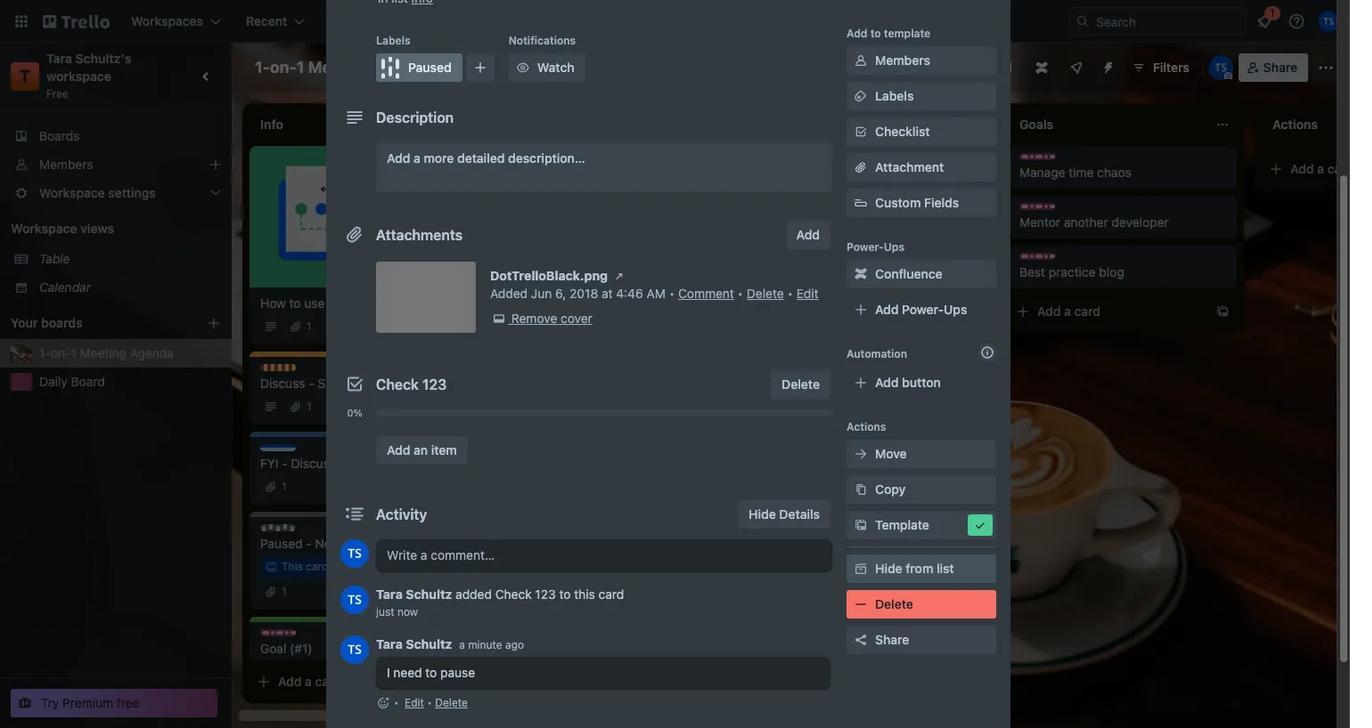 Task type: vqa. For each thing, say whether or not it's contained in the screenshot.
details
yes



Task type: locate. For each thing, give the bounding box(es) containing it.
power- down give
[[847, 241, 884, 254]]

can right 6,
[[571, 300, 592, 315]]

2 horizontal spatial tara schultz (taraschultz7) image
[[1318, 11, 1339, 32]]

to
[[870, 27, 881, 40], [289, 296, 301, 311], [367, 536, 378, 552], [559, 587, 571, 602], [425, 666, 437, 681]]

add a card button down power-ups on the top right of page
[[756, 266, 955, 294]]

add an item
[[387, 443, 457, 458]]

calendar link
[[39, 279, 221, 297]]

create button
[[517, 7, 578, 36]]

share left show menu icon
[[1263, 60, 1298, 75]]

check
[[376, 377, 419, 393], [495, 587, 532, 602]]

0 vertical spatial is
[[571, 165, 580, 180]]

custom fields
[[875, 195, 959, 210]]

0 vertical spatial members link
[[847, 46, 996, 75]]

members down template
[[875, 53, 930, 68]]

goal for manage
[[1037, 153, 1061, 167]]

0 vertical spatial need
[[335, 536, 363, 552]]

sm image inside copy link
[[852, 481, 870, 499]]

can
[[766, 215, 789, 230]]

color: orange, title: "discuss" element down how
[[260, 364, 318, 378]]

views
[[80, 221, 114, 236]]

color: black, title: "paused" element up 'this'
[[260, 525, 316, 538]]

add a card down (#1)
[[278, 675, 341, 690]]

edit link down report? on the right of the page
[[796, 286, 819, 301]]

sm image for template
[[852, 517, 870, 535]]

1 vertical spatial tara schultz (taraschultz7) image
[[340, 636, 369, 665]]

color: black, title: "paused" element
[[376, 53, 462, 82], [260, 525, 316, 538]]

description…
[[508, 151, 585, 166]]

color: orange, title: "discuss" element
[[513, 289, 571, 302], [260, 364, 318, 378]]

- inside paused paused - no need to discuss (#0)
[[306, 536, 312, 552]]

tara for workspace
[[46, 51, 72, 66]]

1 horizontal spatial can
[[678, 165, 699, 180]]

edit for edit • delete
[[405, 697, 424, 710]]

1 vertical spatial hide
[[875, 561, 902, 577]]

color: red, title: "blocker" element
[[513, 153, 570, 167]]

blocker the team is stuck on x, how can we move forward?
[[513, 153, 719, 198]]

- for discuss
[[309, 376, 314, 391]]

2 horizontal spatial add a card button
[[1009, 298, 1208, 326]]

color: orange, title: "discuss" element down dottrelloblack.png
[[513, 289, 571, 302]]

is
[[571, 165, 580, 180], [331, 561, 340, 574]]

pause
[[440, 666, 475, 681]]

add button
[[786, 221, 831, 250]]

show menu image
[[1317, 59, 1335, 77]]

move
[[875, 446, 907, 462]]

color: pink, title: "goal" element left time
[[1019, 153, 1061, 167]]

1-on-1 meeting agenda down your boards with 2 items element
[[39, 346, 174, 361]]

6,
[[555, 286, 566, 301]]

1 vertical spatial on-
[[51, 346, 71, 361]]

copy
[[875, 482, 906, 497]]

tara up "workspace"
[[46, 51, 72, 66]]

can inside discuss i think we can improve velocity if we make some tooling changes.
[[571, 300, 592, 315]]

if right velocity
[[693, 300, 700, 315]]

a minute ago link
[[459, 639, 524, 652]]

1 vertical spatial edit link
[[405, 697, 424, 710]]

1 horizontal spatial on-
[[270, 58, 297, 77]]

board down notifications
[[540, 60, 575, 75]]

0 horizontal spatial need
[[335, 536, 363, 552]]

tara inside tara schultz's workspace free
[[46, 51, 72, 66]]

color: pink, title: "goal" element for manage
[[1019, 153, 1061, 167]]

add a card button down blog
[[1009, 298, 1208, 326]]

if left interested
[[339, 456, 347, 471]]

comment link
[[678, 286, 734, 301]]

1 vertical spatial share
[[875, 633, 909, 648]]

check inside tara schultz added check 123 to this card just now
[[495, 587, 532, 602]]

0 horizontal spatial is
[[331, 561, 340, 574]]

add down (#1)
[[278, 675, 302, 690]]

fyi fyi - discuss if interested (#6)
[[260, 445, 436, 471]]

0 horizontal spatial if
[[339, 456, 347, 471]]

0%
[[347, 407, 362, 419]]

give
[[858, 215, 881, 230]]

a left minute in the left bottom of the page
[[459, 639, 465, 652]]

0 horizontal spatial 1-
[[39, 346, 51, 361]]

(#3)
[[415, 376, 440, 391]]

1 vertical spatial tara schultz (taraschultz7) image
[[1208, 55, 1233, 80]]

sm image inside hide from list link
[[852, 561, 870, 578]]

1 horizontal spatial this
[[574, 587, 595, 602]]

sm image inside watch "button"
[[514, 59, 532, 77]]

is down 'no'
[[331, 561, 340, 574]]

1 vertical spatial ups
[[944, 302, 967, 317]]

add left template
[[847, 27, 868, 40]]

1 horizontal spatial meeting
[[308, 58, 370, 77]]

best
[[1019, 265, 1045, 280]]

goal down 'mentor'
[[1037, 253, 1061, 266]]

goal down 'this'
[[278, 630, 301, 643]]

on down "fields"
[[942, 215, 956, 230]]

can you please give feedback on the report? link
[[766, 214, 973, 250]]

tara up the just
[[376, 587, 403, 602]]

- inside "discuss discuss - suggested topic (#3)"
[[309, 376, 314, 391]]

remove
[[511, 311, 557, 326]]

0 horizontal spatial meeting
[[80, 346, 127, 361]]

meeting
[[308, 58, 370, 77], [80, 346, 127, 361]]

tara schultz's workspace free
[[46, 51, 134, 101]]

card down report? on the right of the page
[[821, 272, 848, 287]]

0 horizontal spatial board
[[71, 374, 105, 389]]

0 vertical spatial on-
[[270, 58, 297, 77]]

paused - no need to discuss (#0) link
[[260, 536, 460, 553]]

members link down boards
[[0, 151, 232, 179]]

1 vertical spatial share button
[[847, 626, 996, 655]]

color: pink, title: "goal" element
[[1019, 153, 1061, 167], [1019, 203, 1061, 217], [1019, 253, 1061, 266], [260, 630, 301, 643]]

discuss left interested
[[291, 456, 336, 471]]

Write a comment text field
[[376, 540, 832, 572]]

0 vertical spatial ups
[[884, 241, 905, 254]]

tara inside tara schultz added check 123 to this card just now
[[376, 587, 403, 602]]

fyi - discuss if interested (#6) link
[[260, 455, 460, 473]]

tara down the just
[[376, 637, 403, 652]]

on- inside text box
[[270, 58, 297, 77]]

on left x,
[[618, 165, 633, 180]]

velocity
[[645, 300, 689, 315]]

1-on-1 meeting agenda up description
[[255, 58, 433, 77]]

0 horizontal spatial 123
[[422, 377, 447, 393]]

1 horizontal spatial members link
[[847, 46, 996, 75]]

need inside paused paused - no need to discuss (#0)
[[335, 536, 363, 552]]

color: pink, title: "goal" element down 'mentor'
[[1019, 253, 1061, 266]]

sm image right workspace visible icon
[[514, 59, 532, 77]]

ups down feedback on the top right of the page
[[884, 241, 905, 254]]

daily board
[[39, 374, 105, 389]]

labels up 1-on-1 meeting agenda text box
[[376, 34, 410, 47]]

add a more detailed description… link
[[376, 143, 832, 192]]

1 vertical spatial i
[[387, 666, 390, 681]]

0 horizontal spatial agenda
[[130, 346, 174, 361]]

hide left details
[[749, 507, 776, 522]]

0 vertical spatial color: black, title: "paused" element
[[376, 53, 462, 82]]

123
[[422, 377, 447, 393], [535, 587, 556, 602]]

color: pink, title: "goal" element for mentor
[[1019, 203, 1061, 217]]

tara schultz added check 123 to this card just now
[[376, 587, 624, 619]]

goal left time
[[1037, 153, 1061, 167]]

add left "an"
[[387, 443, 410, 458]]

1 vertical spatial 123
[[535, 587, 556, 602]]

a down paused - no need to discuss (#0) link
[[343, 561, 348, 574]]

0 vertical spatial 1-
[[255, 58, 270, 77]]

0 vertical spatial board
[[540, 60, 575, 75]]

color: pink, title: "goal" element for goal
[[260, 630, 301, 643]]

x,
[[636, 165, 648, 180]]

-
[[309, 376, 314, 391], [282, 456, 288, 471], [306, 536, 312, 552]]

tooling
[[582, 318, 622, 333]]

0 horizontal spatial on
[[618, 165, 633, 180]]

sm image inside labels link
[[852, 87, 870, 105]]

1 horizontal spatial edit link
[[796, 286, 819, 301]]

filters
[[1153, 60, 1189, 75]]

- inside fyi fyi - discuss if interested (#6)
[[282, 456, 288, 471]]

sm image up program
[[852, 123, 870, 141]]

goal inside goal mentor another developer
[[1037, 203, 1061, 217]]

1 horizontal spatial labels
[[875, 88, 914, 103]]

add inside button
[[796, 227, 820, 242]]

this right use on the left of the page
[[328, 296, 349, 311]]

1 vertical spatial schultz
[[406, 637, 452, 652]]

1 schultz from the top
[[406, 587, 452, 602]]

goal down manage
[[1037, 203, 1061, 217]]

to inside paused paused - no need to discuss (#0)
[[367, 536, 378, 552]]

1 horizontal spatial hide
[[875, 561, 902, 577]]

i inside discuss i think we can improve velocity if we make some tooling changes.
[[513, 300, 517, 315]]

blog
[[1099, 265, 1124, 280]]

0 horizontal spatial labels
[[376, 34, 410, 47]]

ups
[[884, 241, 905, 254], [944, 302, 967, 317]]

goal manage time chaos
[[1019, 153, 1132, 180]]

agenda up description
[[374, 58, 433, 77]]

1 vertical spatial 1-on-1 meeting agenda
[[39, 346, 174, 361]]

edit down report? on the right of the page
[[796, 286, 819, 301]]

1 horizontal spatial members
[[875, 53, 930, 68]]

sm image left hide from list
[[852, 561, 870, 578]]

your boards
[[11, 315, 83, 331]]

this
[[328, 296, 349, 311], [574, 587, 595, 602]]

need up edit • delete
[[393, 666, 422, 681]]

create from template… image for mentor another developer
[[1216, 305, 1230, 319]]

we
[[703, 165, 719, 180], [552, 300, 568, 315], [703, 300, 720, 315]]

agenda up daily board link
[[130, 346, 174, 361]]

discuss
[[531, 289, 571, 302], [278, 364, 318, 378], [260, 376, 305, 391], [291, 456, 336, 471]]

1 horizontal spatial check
[[495, 587, 532, 602]]

1- inside 'link'
[[39, 346, 51, 361]]

discuss down dottrelloblack.png
[[531, 289, 571, 302]]

edit for edit
[[796, 286, 819, 301]]

is inside blocker the team is stuck on x, how can we move forward?
[[571, 165, 580, 180]]

0 vertical spatial schultz
[[406, 587, 452, 602]]

paused for paused
[[408, 60, 452, 75]]

tara schultz (taraschultz7) image left the just
[[340, 586, 369, 615]]

this inside tara schultz added check 123 to this card just now
[[574, 587, 595, 602]]

1 horizontal spatial power-
[[902, 302, 944, 317]]

if inside discuss i think we can improve velocity if we make some tooling changes.
[[693, 300, 700, 315]]

a down report? on the right of the page
[[811, 272, 818, 287]]

this down "write a comment" text field
[[574, 587, 595, 602]]

workspace
[[46, 69, 111, 84]]

remove cover link
[[490, 310, 592, 328]]

can right how
[[678, 165, 699, 180]]

paused inside "element"
[[408, 60, 452, 75]]

hide left from
[[875, 561, 902, 577]]

add a card down practice
[[1037, 304, 1101, 319]]

1 horizontal spatial 123
[[535, 587, 556, 602]]

0 vertical spatial create from template… image
[[962, 273, 977, 287]]

added
[[490, 286, 528, 301]]

0 vertical spatial add a card
[[784, 272, 848, 287]]

0 horizontal spatial create from template… image
[[962, 273, 977, 287]]

changes.
[[625, 318, 677, 333]]

0 horizontal spatial share
[[875, 633, 909, 648]]

0 vertical spatial meeting
[[308, 58, 370, 77]]

1
[[296, 58, 304, 77], [307, 320, 312, 333], [71, 346, 76, 361], [307, 400, 312, 413], [282, 480, 287, 494], [429, 561, 434, 574], [282, 585, 287, 599]]

can inside blocker the team is stuck on x, how can we move forward?
[[678, 165, 699, 180]]

a
[[414, 151, 421, 166], [811, 272, 818, 287], [1064, 304, 1071, 319], [343, 561, 348, 574], [459, 639, 465, 652], [305, 675, 312, 690]]

color: pink, title: "goal" element down 'this'
[[260, 630, 301, 643]]

create from template… image
[[456, 676, 471, 690]]

1 vertical spatial tara
[[376, 587, 403, 602]]

discuss inside fyi fyi - discuss if interested (#6)
[[291, 456, 336, 471]]

we right velocity
[[703, 300, 720, 315]]

add a card button down goal (#1) link
[[250, 668, 449, 697]]

if inside fyi fyi - discuss if interested (#6)
[[339, 456, 347, 471]]

0 vertical spatial tara
[[46, 51, 72, 66]]

add to template
[[847, 27, 930, 40]]

sm image inside checklist link
[[852, 123, 870, 141]]

tara for added
[[376, 587, 403, 602]]

1 vertical spatial color: black, title: "paused" element
[[260, 525, 316, 538]]

1 tara schultz (taraschultz7) image from the top
[[340, 586, 369, 615]]

Board name text field
[[246, 53, 442, 82]]

color: orange, title: "discuss" element for i think we can improve velocity if we make some tooling changes.
[[513, 289, 571, 302]]

more
[[424, 151, 454, 166]]

sm image inside move link
[[852, 446, 870, 463]]

- for paused
[[306, 536, 312, 552]]

need up this card is a template.
[[335, 536, 363, 552]]

edit left •
[[405, 697, 424, 710]]

add a card down report? on the right of the page
[[784, 272, 848, 287]]

color: black, title: "paused" element up description
[[376, 53, 462, 82]]

schultz inside tara schultz added check 123 to this card just now
[[406, 587, 452, 602]]

123 right topic
[[422, 377, 447, 393]]

1 vertical spatial add a card
[[1037, 304, 1101, 319]]

1 horizontal spatial create from template… image
[[1216, 305, 1230, 319]]

share button down 1 notification image in the top right of the page
[[1238, 53, 1308, 82]]

0 horizontal spatial edit link
[[405, 697, 424, 710]]

0 horizontal spatial can
[[571, 300, 592, 315]]

add right can
[[796, 227, 820, 242]]

notifications
[[509, 34, 576, 47]]

1 horizontal spatial color: orange, title: "discuss" element
[[513, 289, 571, 302]]

try premium free
[[41, 696, 139, 711]]

1-on-1 meeting agenda inside text box
[[255, 58, 433, 77]]

i up "add reaction" icon on the bottom left of the page
[[387, 666, 390, 681]]

goal inside the goal best practice blog
[[1037, 253, 1061, 266]]

2 vertical spatial tara schultz (taraschultz7) image
[[340, 540, 369, 569]]

1 horizontal spatial board
[[540, 60, 575, 75]]

new training program link
[[766, 164, 973, 182]]

on inside can you please give feedback on the report?
[[942, 215, 956, 230]]

agenda inside text box
[[374, 58, 433, 77]]

card down "write a comment" text field
[[598, 587, 624, 602]]

i left think at the left top
[[513, 300, 517, 315]]

0 vertical spatial labels
[[376, 34, 410, 47]]

the
[[513, 165, 535, 180]]

discuss i think we can improve velocity if we make some tooling changes.
[[513, 289, 720, 333]]

power- down confluence
[[902, 302, 944, 317]]

some
[[547, 318, 579, 333]]

we right how
[[703, 165, 719, 180]]

need
[[335, 536, 363, 552], [393, 666, 422, 681]]

1 horizontal spatial agenda
[[374, 58, 433, 77]]

share button down hide from list link
[[847, 626, 996, 655]]

add down the "automation"
[[875, 375, 899, 390]]

discuss discuss - suggested topic (#3)
[[260, 364, 440, 391]]

2 schultz from the top
[[406, 637, 452, 652]]

1 vertical spatial labels
[[875, 88, 914, 103]]

discuss - suggested topic (#3) link
[[260, 375, 460, 393]]

0 horizontal spatial add a card button
[[250, 668, 449, 697]]

tara schultz (taraschultz7) image right filters at the right
[[1208, 55, 1233, 80]]

members
[[875, 53, 930, 68], [39, 157, 93, 172]]

1 horizontal spatial i
[[513, 300, 517, 315]]

0 vertical spatial add a card button
[[756, 266, 955, 294]]

2 tara schultz (taraschultz7) image from the top
[[340, 636, 369, 665]]

goal inside goal manage time chaos
[[1037, 153, 1061, 167]]

1 vertical spatial need
[[393, 666, 422, 681]]

tara schultz (taraschultz7) image right open information menu icon
[[1318, 11, 1339, 32]]

1 vertical spatial members
[[39, 157, 93, 172]]

add power-ups
[[875, 302, 967, 317]]

1 vertical spatial 1-
[[39, 346, 51, 361]]

1 horizontal spatial 1-
[[255, 58, 270, 77]]

0 horizontal spatial edit
[[405, 697, 424, 710]]

tara schultz (taraschultz7) image
[[1318, 11, 1339, 32], [1208, 55, 1233, 80], [340, 540, 369, 569]]

1 notification image
[[1254, 11, 1275, 32]]

1 horizontal spatial 1-on-1 meeting agenda
[[255, 58, 433, 77]]

0 vertical spatial 1-on-1 meeting agenda
[[255, 58, 433, 77]]

1 horizontal spatial tara schultz (taraschultz7) image
[[1208, 55, 1233, 80]]

color: pink, title: "goal" element down manage
[[1019, 203, 1061, 217]]

filters button
[[1126, 53, 1195, 82]]

1 horizontal spatial is
[[571, 165, 580, 180]]

edit link left •
[[405, 697, 424, 710]]

ups up add button "button"
[[944, 302, 967, 317]]

confluence
[[875, 266, 942, 282]]

0 horizontal spatial on-
[[51, 346, 71, 361]]

create from template… image
[[962, 273, 977, 287], [1216, 305, 1230, 319]]

sm image
[[852, 52, 870, 70], [852, 87, 870, 105], [611, 267, 628, 285], [490, 310, 508, 328], [852, 446, 870, 463], [852, 481, 870, 499], [852, 517, 870, 535], [971, 517, 989, 535]]

at
[[602, 286, 613, 301]]

(#0)
[[429, 536, 453, 552]]

list
[[937, 561, 954, 577]]

1 vertical spatial -
[[282, 456, 288, 471]]

goal for best
[[1037, 253, 1061, 266]]

this card is a template.
[[282, 561, 399, 574]]

share down hide from list
[[875, 633, 909, 648]]

sm image
[[514, 59, 532, 77], [852, 123, 870, 141], [852, 266, 870, 283], [852, 561, 870, 578], [852, 596, 870, 614]]

board right daily
[[71, 374, 105, 389]]

is up forward?
[[571, 165, 580, 180]]

share
[[1263, 60, 1298, 75], [875, 633, 909, 648]]

0 horizontal spatial members link
[[0, 151, 232, 179]]

a down practice
[[1064, 304, 1071, 319]]

add left "more"
[[387, 151, 410, 166]]

1-on-1 meeting agenda inside 'link'
[[39, 346, 174, 361]]

tara schultz (taraschultz7) image right (#1)
[[340, 636, 369, 665]]

discuss down use on the left of the page
[[278, 364, 318, 378]]

1 horizontal spatial need
[[393, 666, 422, 681]]

sm image down power-ups on the top right of page
[[852, 266, 870, 283]]

0 vertical spatial if
[[693, 300, 700, 315]]

star or unstar board image
[[452, 61, 467, 75]]

1 horizontal spatial edit
[[796, 286, 819, 301]]

on inside blocker the team is stuck on x, how can we move forward?
[[618, 165, 633, 180]]

check 123
[[376, 377, 447, 393]]

0 horizontal spatial share button
[[847, 626, 996, 655]]

1 vertical spatial meeting
[[80, 346, 127, 361]]

members down boards
[[39, 157, 93, 172]]

0 horizontal spatial add a card
[[278, 675, 341, 690]]

labels up the checklist at right
[[875, 88, 914, 103]]

program
[[842, 165, 891, 180]]

to down "write a comment" text field
[[559, 587, 571, 602]]

free
[[46, 87, 69, 101]]

power-ups
[[847, 241, 905, 254]]

0 vertical spatial members
[[875, 53, 930, 68]]

ago
[[505, 639, 524, 652]]

schultz up now
[[406, 587, 452, 602]]

0 vertical spatial -
[[309, 376, 314, 391]]

1 vertical spatial add a card button
[[1009, 298, 1208, 326]]

on- inside 'link'
[[51, 346, 71, 361]]

sm image for watch
[[514, 59, 532, 77]]

to up template.
[[367, 536, 378, 552]]

automation
[[847, 348, 907, 361]]

0 vertical spatial color: orange, title: "discuss" element
[[513, 289, 571, 302]]

0 vertical spatial edit link
[[796, 286, 819, 301]]

hide details
[[749, 507, 820, 522]]

tara schultz (taraschultz7) image
[[340, 586, 369, 615], [340, 636, 369, 665]]

sm image for members
[[852, 52, 870, 70]]

members link down template
[[847, 46, 996, 75]]

0 horizontal spatial color: black, title: "paused" element
[[260, 525, 316, 538]]

schultz's
[[75, 51, 131, 66]]

1 horizontal spatial on
[[942, 215, 956, 230]]



Task type: describe. For each thing, give the bounding box(es) containing it.
sm image for remove cover
[[490, 310, 508, 328]]

added jun 6, 2018 at 4:46 am
[[490, 286, 666, 301]]

1 horizontal spatial color: black, title: "paused" element
[[376, 53, 462, 82]]

team
[[539, 165, 567, 180]]

free
[[117, 696, 139, 711]]

paused for paused paused - no need to discuss (#0)
[[278, 525, 316, 538]]

hide for hide from list
[[875, 561, 902, 577]]

actions
[[847, 421, 886, 434]]

table link
[[39, 250, 221, 268]]

t link
[[11, 62, 39, 91]]

am
[[647, 286, 666, 301]]

checklist link
[[847, 118, 996, 146]]

0 vertical spatial 123
[[422, 377, 447, 393]]

add a card button for mentor another developer
[[1009, 298, 1208, 326]]

manage
[[1019, 165, 1065, 180]]

(#6)
[[411, 456, 436, 471]]

goal for mentor
[[1037, 203, 1061, 217]]

try premium free button
[[11, 690, 217, 718]]

comment
[[678, 286, 734, 301]]

sm image for move
[[852, 446, 870, 463]]

2 vertical spatial add a card
[[278, 675, 341, 690]]

0 vertical spatial share
[[1263, 60, 1298, 75]]

feedback
[[885, 215, 938, 230]]

a down (#1)
[[305, 675, 312, 690]]

add down confluence
[[875, 302, 899, 317]]

edit • delete
[[405, 697, 468, 710]]

on for stuck
[[618, 165, 633, 180]]

custom
[[875, 195, 921, 210]]

stuck
[[584, 165, 615, 180]]

mentor
[[1019, 215, 1061, 230]]

0 horizontal spatial i
[[387, 666, 390, 681]]

copy link
[[847, 476, 996, 504]]

from
[[906, 561, 933, 577]]

your boards with 2 items element
[[11, 313, 180, 334]]

forward?
[[548, 183, 598, 198]]

to left pause
[[425, 666, 437, 681]]

1- inside text box
[[255, 58, 270, 77]]

open information menu image
[[1288, 12, 1306, 30]]

0 vertical spatial check
[[376, 377, 419, 393]]

schultz for a
[[406, 637, 452, 652]]

card down practice
[[1074, 304, 1101, 319]]

automation image
[[1094, 53, 1119, 78]]

to inside tara schultz added check 123 to this card just now
[[559, 587, 571, 602]]

template
[[875, 518, 929, 533]]

a inside 'tara schultz a minute ago'
[[459, 639, 465, 652]]

premium
[[63, 696, 113, 711]]

tara schultz a minute ago
[[376, 637, 524, 652]]

details
[[779, 507, 820, 522]]

the team is stuck on x, how can we move forward? link
[[513, 164, 720, 200]]

meeting inside 1-on-1 meeting agenda 'link'
[[80, 346, 127, 361]]

fields
[[924, 195, 959, 210]]

color: pink, title: "goal" element for best
[[1019, 253, 1061, 266]]

labels inside labels link
[[875, 88, 914, 103]]

just now link
[[376, 606, 418, 619]]

sm image for confluence
[[852, 266, 870, 283]]

activity
[[376, 507, 427, 523]]

sm image for checklist
[[852, 123, 870, 141]]

- for fyi
[[282, 456, 288, 471]]

how to use this board link
[[260, 295, 460, 313]]

template.
[[351, 561, 399, 574]]

sm image for labels
[[852, 87, 870, 105]]

we inside blocker the team is stuck on x, how can we move forward?
[[703, 165, 719, 180]]

2 vertical spatial add a card button
[[250, 668, 449, 697]]

improve
[[595, 300, 641, 315]]

Search field
[[1090, 8, 1246, 35]]

attachments
[[376, 227, 463, 243]]

dottrelloblack.png
[[490, 268, 608, 283]]

goal for goal
[[278, 630, 301, 643]]

minute
[[468, 639, 502, 652]]

discuss left suggested
[[260, 376, 305, 391]]

add down report? on the right of the page
[[784, 272, 808, 287]]

boards
[[41, 315, 83, 331]]

workspace visible image
[[485, 61, 499, 75]]

developer
[[1112, 215, 1169, 230]]

goal left (#1)
[[260, 642, 286, 657]]

agenda inside 'link'
[[130, 346, 174, 361]]

color: orange, title: "discuss" element for discuss - suggested topic (#3)
[[260, 364, 318, 378]]

0 vertical spatial share button
[[1238, 53, 1308, 82]]

your
[[11, 315, 38, 331]]

report?
[[788, 233, 830, 248]]

add button
[[875, 375, 941, 390]]

suggested
[[318, 376, 380, 391]]

meeting inside 1-on-1 meeting agenda text box
[[308, 58, 370, 77]]

power ups image
[[1069, 61, 1083, 75]]

hide from list link
[[847, 555, 996, 584]]

to left template
[[870, 27, 881, 40]]

•
[[427, 697, 432, 710]]

attachment
[[875, 160, 944, 175]]

hide for hide details
[[749, 507, 776, 522]]

card down 'no'
[[306, 561, 328, 574]]

sm image for copy
[[852, 481, 870, 499]]

add a card for can you please give feedback on the report?
[[784, 272, 848, 287]]

daily board link
[[39, 373, 221, 391]]

attachment button
[[847, 153, 996, 182]]

add down best
[[1037, 304, 1061, 319]]

discuss inside discuss i think we can improve velocity if we make some tooling changes.
[[531, 289, 571, 302]]

please
[[817, 215, 854, 230]]

board
[[352, 296, 386, 311]]

search image
[[1076, 14, 1090, 29]]

schultz for added
[[406, 587, 452, 602]]

add reaction image
[[376, 695, 390, 713]]

1 inside 1-on-1 meeting agenda 'link'
[[71, 346, 76, 361]]

discuss
[[382, 536, 425, 552]]

calendar power-up image
[[999, 60, 1013, 74]]

new training program
[[766, 165, 891, 180]]

0 vertical spatial power-
[[847, 241, 884, 254]]

how to use this board
[[260, 296, 386, 311]]

goal best practice blog
[[1019, 253, 1124, 280]]

a left "more"
[[414, 151, 421, 166]]

123 inside tara schultz added check 123 to this card just now
[[535, 587, 556, 602]]

card inside tara schultz added check 123 to this card just now
[[598, 587, 624, 602]]

1 vertical spatial is
[[331, 561, 340, 574]]

daily
[[39, 374, 68, 389]]

1 vertical spatial members link
[[0, 151, 232, 179]]

check 123 group
[[340, 422, 832, 430]]

paused paused - no need to discuss (#0)
[[260, 525, 453, 552]]

add inside "button"
[[875, 375, 899, 390]]

we up some
[[552, 300, 568, 315]]

description
[[376, 110, 454, 126]]

to left use on the left of the page
[[289, 296, 301, 311]]

an
[[414, 443, 428, 458]]

add a card button for can you please give feedback on the report?
[[756, 266, 955, 294]]

tara for a
[[376, 637, 403, 652]]

practice
[[1049, 265, 1096, 280]]

move link
[[847, 440, 996, 469]]

goal goal (#1)
[[260, 630, 312, 657]]

1 inside 1-on-1 meeting agenda text box
[[296, 58, 304, 77]]

0 horizontal spatial tara schultz (taraschultz7) image
[[340, 540, 369, 569]]

goal (#1) link
[[260, 641, 460, 659]]

hide from list
[[875, 561, 954, 577]]

board link
[[509, 53, 585, 82]]

sm image for delete
[[852, 596, 870, 614]]

best practice blog link
[[1019, 264, 1226, 282]]

i think we can improve velocity if we make some tooling changes. link
[[513, 299, 720, 335]]

add board image
[[207, 316, 221, 331]]

4:46
[[616, 286, 643, 301]]

boards
[[39, 128, 80, 143]]

1 vertical spatial board
[[71, 374, 105, 389]]

sm image for hide from list
[[852, 561, 870, 578]]

hide details link
[[738, 501, 831, 529]]

primary element
[[0, 0, 1350, 43]]

workspace
[[11, 221, 77, 236]]

1 horizontal spatial ups
[[944, 302, 967, 317]]

add a card for mentor another developer
[[1037, 304, 1101, 319]]

labels link
[[847, 82, 996, 111]]

0 horizontal spatial members
[[39, 157, 93, 172]]

make
[[513, 318, 544, 333]]

0 vertical spatial this
[[328, 296, 349, 311]]

tara schultz's workspace link
[[46, 51, 134, 84]]

color: blue, title: "fyi" element
[[260, 445, 296, 458]]

now
[[397, 606, 418, 619]]

create from template… image for can you please give feedback on the report?
[[962, 273, 977, 287]]

manage time chaos link
[[1019, 164, 1226, 182]]

card down goal (#1) link
[[315, 675, 341, 690]]

2018
[[570, 286, 598, 301]]

use
[[304, 296, 325, 311]]

mentor another developer link
[[1019, 214, 1226, 232]]

on for feedback
[[942, 215, 956, 230]]

how
[[260, 296, 286, 311]]



